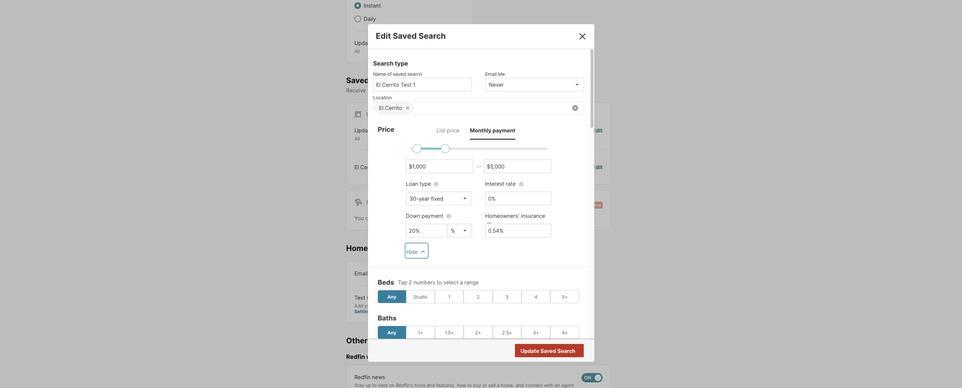Task type: describe. For each thing, give the bounding box(es) containing it.
text (sms)
[[355, 294, 382, 301]]

tap
[[398, 279, 407, 286]]

searching
[[450, 215, 474, 221]]

0 horizontal spatial search
[[373, 60, 394, 67]]

down
[[406, 213, 420, 219]]

select
[[444, 279, 459, 286]]

2 update types all from the top
[[355, 127, 389, 141]]

interest
[[485, 181, 505, 187]]

homeowners'
[[485, 213, 520, 219]]

rate
[[506, 181, 516, 187]]

edit saved search
[[376, 31, 446, 41]]

hide button
[[406, 244, 428, 257]]

account settings link
[[355, 303, 433, 314]]

1   text field from the left
[[409, 228, 445, 234]]

a inside redfin news stay up to date on redfin's tools and features, how to buy or sell a home, and connect with an agent.
[[497, 382, 500, 388]]

sale
[[379, 111, 392, 118]]

settings
[[355, 309, 374, 314]]

2+ radio
[[464, 326, 493, 339]]

no emails
[[541, 164, 566, 170]]

based
[[416, 87, 432, 94]]

up
[[366, 382, 371, 388]]

me
[[498, 71, 505, 77]]

filters.
[[497, 87, 512, 94]]

interest rate
[[485, 181, 516, 187]]

1 vertical spatial update
[[355, 127, 373, 134]]

beds
[[378, 279, 394, 287]]

1+ radio
[[406, 326, 435, 339]]

remove el cerrito image
[[406, 106, 410, 110]]

1+
[[418, 330, 423, 335]]

saved up search type
[[393, 31, 417, 41]]

update saved search
[[521, 348, 576, 354]]

2 checkbox
[[464, 290, 493, 303]]

(sms)
[[367, 294, 382, 301]]

search inside dialog
[[408, 71, 422, 77]]

tap 2 numbers to select a range
[[398, 279, 479, 286]]

for sale
[[367, 111, 392, 118]]

search for update saved search
[[558, 348, 576, 354]]

number
[[391, 303, 408, 308]]

numbers
[[414, 279, 436, 286]]

1.5+ radio
[[435, 326, 464, 339]]

edit for update types the edit button
[[593, 127, 603, 134]]

saved inside button
[[541, 348, 557, 354]]

baths
[[378, 314, 397, 322]]

you
[[355, 215, 364, 221]]

home,
[[501, 382, 515, 388]]

loan type
[[406, 181, 431, 187]]

2 and from the left
[[516, 382, 524, 388]]

name of saved search
[[373, 71, 422, 77]]

with
[[545, 382, 554, 388]]

redfin for redfin news stay up to date on redfin's tools and features, how to buy or sell a home, and connect with an agent.
[[355, 374, 371, 380]]

el for el cerrito
[[379, 105, 384, 111]]

your inside saved searches receive timely notifications based on your preferred search filters.
[[441, 87, 452, 94]]

2 option group from the top
[[378, 326, 580, 339]]

.
[[501, 215, 502, 221]]

3 checkbox
[[493, 290, 522, 303]]

name of saved search element
[[373, 68, 469, 78]]

notifications
[[384, 87, 415, 94]]

30-
[[410, 196, 419, 202]]

clear input button
[[572, 105, 578, 111]]

edit button for update types
[[593, 127, 603, 142]]

Name of saved search text field
[[376, 82, 469, 88]]

buy
[[473, 382, 481, 388]]

0 horizontal spatial to
[[373, 382, 377, 388]]

saved searches receive timely notifications based on your preferred search filters.
[[346, 76, 512, 94]]

redfin's
[[396, 382, 414, 388]]

minimum price slider
[[413, 145, 421, 153]]

monthly payment element
[[470, 121, 516, 140]]

Enter max text field
[[487, 163, 549, 170]]

add
[[355, 303, 364, 308]]

el for el cerrito test 1
[[355, 164, 359, 170]]

home tours
[[346, 244, 390, 253]]

to inside the 'edit saved search' dialog
[[437, 279, 442, 286]]

3
[[506, 294, 509, 300]]

on for news
[[389, 382, 395, 388]]

text
[[355, 294, 365, 301]]

for for for sale
[[367, 111, 377, 118]]

Any radio
[[378, 326, 407, 339]]

3+ radio
[[522, 326, 551, 339]]

tours
[[370, 244, 390, 253]]

any for studio
[[388, 294, 397, 300]]

list box inside the 'edit saved search' dialog
[[485, 78, 584, 92]]

none search field inside the 'edit saved search' dialog
[[414, 102, 584, 115]]

no results button
[[541, 345, 583, 358]]

daily
[[364, 16, 376, 22]]

2.5+
[[502, 330, 512, 335]]

saved
[[393, 71, 406, 77]]

2.5+ radio
[[493, 326, 522, 339]]

insurance
[[521, 213, 546, 219]]

tools
[[415, 382, 426, 388]]

updates
[[367, 353, 391, 360]]

create
[[376, 215, 392, 221]]

2 inside 2 option
[[477, 294, 480, 300]]

list price element
[[437, 121, 460, 140]]

Enter min text field
[[409, 163, 471, 170]]

searches inside saved searches receive timely notifications based on your preferred search filters.
[[371, 76, 406, 85]]

email me element
[[485, 68, 581, 78]]

name
[[373, 71, 386, 77]]

results
[[557, 348, 575, 355]]

2   text field from the left
[[488, 228, 549, 234]]

down payment
[[406, 213, 444, 219]]

other
[[346, 336, 368, 345]]

location
[[373, 95, 392, 100]]

account
[[414, 303, 433, 308]]

4+
[[562, 330, 568, 335]]

5+
[[562, 294, 568, 300]]

of
[[388, 71, 392, 77]]

hide
[[406, 249, 418, 255]]

search for edit saved search
[[419, 31, 446, 41]]

edit saved search dialog
[[368, 24, 595, 388]]

redfin for redfin updates
[[346, 353, 365, 360]]

you can create saved searches while searching for rentals .
[[355, 215, 502, 221]]

1 and from the left
[[427, 382, 435, 388]]

search inside saved searches receive timely notifications based on your preferred search filters.
[[478, 87, 495, 94]]

saved inside saved searches receive timely notifications based on your preferred search filters.
[[346, 76, 369, 85]]

3+
[[533, 330, 539, 335]]

for for for rent
[[367, 199, 377, 206]]

or
[[483, 382, 487, 388]]

2 horizontal spatial to
[[468, 382, 472, 388]]

list
[[437, 127, 446, 134]]

for
[[476, 215, 483, 221]]

edit for the edit button corresponding to no emails
[[593, 164, 603, 170]]

4+ radio
[[551, 326, 580, 339]]



Task type: locate. For each thing, give the bounding box(es) containing it.
1 horizontal spatial and
[[516, 382, 524, 388]]

1 vertical spatial any
[[388, 330, 397, 335]]

email inside "element"
[[485, 71, 497, 77]]

0 vertical spatial edit
[[376, 31, 391, 41]]

redfin inside redfin news stay up to date on redfin's tools and features, how to buy or sell a home, and connect with an agent.
[[355, 374, 371, 380]]

any inside option
[[388, 294, 397, 300]]

2+
[[476, 330, 481, 335]]

0 horizontal spatial your
[[365, 303, 375, 308]]

1 vertical spatial emails
[[370, 336, 394, 345]]

test
[[379, 164, 390, 170]]

update types all up search type
[[355, 40, 389, 54]]

all
[[355, 48, 360, 54], [355, 136, 360, 141]]

0 horizontal spatial no
[[541, 164, 549, 170]]

1 horizontal spatial emails
[[550, 164, 566, 170]]

0 vertical spatial payment
[[493, 127, 516, 134]]

1 types from the top
[[375, 40, 389, 46]]

0 horizontal spatial emails
[[370, 336, 394, 345]]

other emails
[[346, 336, 394, 345]]

for
[[367, 111, 377, 118], [367, 199, 377, 206]]

while
[[435, 215, 448, 221]]

connect
[[525, 382, 543, 388]]

rent
[[379, 199, 393, 206]]

0 horizontal spatial email
[[355, 270, 368, 277]]

0 horizontal spatial 1
[[392, 164, 394, 170]]

0 vertical spatial a
[[460, 279, 463, 286]]

update down '3+'
[[521, 348, 540, 354]]

0 vertical spatial types
[[375, 40, 389, 46]]

on right based
[[433, 87, 440, 94]]

1 vertical spatial a
[[497, 382, 500, 388]]

1.5+
[[445, 330, 454, 335]]

1 vertical spatial your
[[365, 303, 375, 308]]

email left me at the top of the page
[[485, 71, 497, 77]]

for left sale
[[367, 111, 377, 118]]

1 horizontal spatial 2
[[477, 294, 480, 300]]

0 vertical spatial type
[[395, 60, 408, 67]]

2 vertical spatial edit
[[593, 164, 603, 170]]

2
[[409, 279, 412, 286], [477, 294, 480, 300]]

el down the location
[[379, 105, 384, 111]]

any down baths
[[388, 330, 397, 335]]

edit saved search element
[[376, 31, 570, 41]]

price
[[378, 126, 395, 134]]

0 vertical spatial your
[[441, 87, 452, 94]]

0 horizontal spatial search
[[408, 71, 422, 77]]

2 all from the top
[[355, 136, 360, 141]]

and right the tools
[[427, 382, 435, 388]]

0 vertical spatial any
[[388, 294, 397, 300]]

0 vertical spatial email
[[485, 71, 497, 77]]

on right date in the bottom left of the page
[[389, 382, 395, 388]]

1 vertical spatial el
[[355, 164, 359, 170]]

maximum price slider
[[441, 145, 450, 153]]

4
[[535, 294, 538, 300]]

2 vertical spatial search
[[558, 348, 576, 354]]

0 vertical spatial all
[[355, 48, 360, 54]]

update down daily option
[[355, 40, 373, 46]]

rentals
[[484, 215, 501, 221]]

1 vertical spatial payment
[[422, 213, 444, 219]]

to
[[437, 279, 442, 286], [373, 382, 377, 388], [468, 382, 472, 388]]

in
[[409, 303, 413, 308]]

0 vertical spatial for
[[367, 111, 377, 118]]

searches down year on the left of the page
[[410, 215, 434, 221]]

0 horizontal spatial payment
[[422, 213, 444, 219]]

1 vertical spatial email
[[355, 270, 368, 277]]

instant
[[364, 2, 381, 9]]

range
[[465, 279, 479, 286]]

monthly
[[470, 127, 492, 134]]

1 checkbox
[[435, 290, 464, 303]]

type for search type
[[395, 60, 408, 67]]

0 vertical spatial cerrito
[[385, 105, 402, 111]]

1 horizontal spatial 1
[[449, 294, 451, 300]]

search type
[[373, 60, 408, 67]]

your
[[441, 87, 452, 94], [365, 303, 375, 308]]

update types all down the "for sale"
[[355, 127, 389, 141]]

homeowners' insurance
[[485, 213, 546, 219]]

news
[[372, 374, 385, 380]]

2 vertical spatial update
[[521, 348, 540, 354]]

a
[[460, 279, 463, 286], [497, 382, 500, 388]]

payment
[[493, 127, 516, 134], [422, 213, 444, 219]]

2 horizontal spatial search
[[558, 348, 576, 354]]

1 option group from the top
[[378, 290, 580, 303]]

0 horizontal spatial 2
[[409, 279, 412, 286]]

features,
[[436, 382, 456, 388]]

type right loan at the left top of page
[[420, 181, 431, 187]]

  text field
[[409, 228, 445, 234], [488, 228, 549, 234]]

—
[[476, 163, 481, 170]]

cerrito for el cerrito
[[385, 105, 402, 111]]

studio
[[414, 294, 428, 300]]

on for searches
[[433, 87, 440, 94]]

option group
[[378, 290, 580, 303], [378, 326, 580, 339]]

2 edit button from the top
[[593, 163, 603, 171]]

el left test
[[355, 164, 359, 170]]

1 vertical spatial cerrito
[[361, 164, 378, 170]]

and
[[427, 382, 435, 388], [516, 382, 524, 388]]

1 horizontal spatial on
[[433, 87, 440, 94]]

1 vertical spatial edit
[[593, 127, 603, 134]]

Daily radio
[[355, 16, 361, 22]]

None search field
[[414, 102, 584, 115]]

your left preferred
[[441, 87, 452, 94]]

edit for edit saved search
[[376, 31, 391, 41]]

saved left results
[[541, 348, 557, 354]]

fixed
[[431, 196, 444, 202]]

any inside 'option'
[[388, 330, 397, 335]]

1 horizontal spatial   text field
[[488, 228, 549, 234]]

el
[[379, 105, 384, 111], [355, 164, 359, 170]]

el inside the 'edit saved search' dialog
[[379, 105, 384, 111]]

and right home,
[[516, 382, 524, 388]]

0 horizontal spatial a
[[460, 279, 463, 286]]

0 vertical spatial el
[[379, 105, 384, 111]]

  text field
[[488, 196, 549, 202]]

1 vertical spatial searches
[[410, 215, 434, 221]]

0 vertical spatial no
[[541, 164, 549, 170]]

1 edit button from the top
[[593, 127, 603, 142]]

Instant radio
[[355, 2, 361, 9]]

1 horizontal spatial el
[[379, 105, 384, 111]]

0 vertical spatial 1
[[392, 164, 394, 170]]

1 horizontal spatial to
[[437, 279, 442, 286]]

types
[[375, 40, 389, 46], [375, 127, 389, 134]]

1 vertical spatial search
[[373, 60, 394, 67]]

2 types from the top
[[375, 127, 389, 134]]

1 vertical spatial 2
[[477, 294, 480, 300]]

sell
[[489, 382, 496, 388]]

  text field down homeowners' insurance
[[488, 228, 549, 234]]

update down the "for sale"
[[355, 127, 373, 134]]

30-year fixed
[[410, 196, 444, 202]]

0 vertical spatial emails
[[550, 164, 566, 170]]

saved up receive
[[346, 76, 369, 85]]

any up number
[[388, 294, 397, 300]]

payment right monthly
[[493, 127, 516, 134]]

searches up notifications
[[371, 76, 406, 85]]

any for 1+
[[388, 330, 397, 335]]

1 horizontal spatial email
[[485, 71, 497, 77]]

no inside button
[[549, 348, 556, 355]]

1 horizontal spatial a
[[497, 382, 500, 388]]

no results
[[549, 348, 575, 355]]

1 for from the top
[[367, 111, 377, 118]]

None checkbox
[[582, 373, 603, 382]]

2 right tap
[[409, 279, 412, 286]]

no for no results
[[549, 348, 556, 355]]

emails
[[550, 164, 566, 170], [370, 336, 394, 345]]

payment for down payment
[[422, 213, 444, 219]]

0 vertical spatial search
[[408, 71, 422, 77]]

0 vertical spatial edit button
[[593, 127, 603, 142]]

can
[[365, 215, 375, 221]]

1 inside checkbox
[[449, 294, 451, 300]]

%
[[451, 228, 455, 234]]

a left range
[[460, 279, 463, 286]]

1 vertical spatial for
[[367, 199, 377, 206]]

emails for no emails
[[550, 164, 566, 170]]

list box
[[485, 78, 584, 92]]

el cerrito
[[379, 105, 402, 111]]

1 horizontal spatial search
[[419, 31, 446, 41]]

5+ checkbox
[[551, 290, 580, 303]]

redfin news stay up to date on redfin's tools and features, how to buy or sell a home, and connect with an agent.
[[355, 374, 576, 388]]

account settings
[[355, 303, 433, 314]]

type up saved
[[395, 60, 408, 67]]

1 vertical spatial update types all
[[355, 127, 389, 141]]

redfin up 'stay'
[[355, 374, 371, 380]]

1 vertical spatial 1
[[449, 294, 451, 300]]

to left the select
[[437, 279, 442, 286]]

on inside redfin news stay up to date on redfin's tools and features, how to buy or sell a home, and connect with an agent.
[[389, 382, 395, 388]]

search left filters.
[[478, 87, 495, 94]]

to right the up
[[373, 382, 377, 388]]

payment down fixed
[[422, 213, 444, 219]]

0 vertical spatial searches
[[371, 76, 406, 85]]

email for email
[[355, 270, 368, 277]]

to left buy
[[468, 382, 472, 388]]

agent.
[[562, 382, 576, 388]]

email for email me
[[485, 71, 497, 77]]

1 horizontal spatial payment
[[493, 127, 516, 134]]

searches
[[371, 76, 406, 85], [410, 215, 434, 221]]

types down the "for sale"
[[375, 127, 389, 134]]

4 checkbox
[[522, 290, 551, 303]]

cerrito
[[385, 105, 402, 111], [361, 164, 378, 170]]

email up the text
[[355, 270, 368, 277]]

location element
[[373, 92, 581, 101]]

None checkbox
[[444, 294, 465, 303]]

update saved search button
[[515, 344, 584, 357]]

1 vertical spatial types
[[375, 127, 389, 134]]

0 horizontal spatial searches
[[371, 76, 406, 85]]

1 horizontal spatial search
[[478, 87, 495, 94]]

1 vertical spatial redfin
[[355, 374, 371, 380]]

0 horizontal spatial on
[[389, 382, 395, 388]]

cerrito left test
[[361, 164, 378, 170]]

type for loan type
[[420, 181, 431, 187]]

0 vertical spatial update types all
[[355, 40, 389, 54]]

how
[[457, 382, 466, 388]]

1 horizontal spatial your
[[441, 87, 452, 94]]

search inside update saved search button
[[558, 348, 576, 354]]

for left the rent
[[367, 199, 377, 206]]

1 horizontal spatial searches
[[410, 215, 434, 221]]

0 vertical spatial redfin
[[346, 353, 365, 360]]

0 vertical spatial update
[[355, 40, 373, 46]]

update inside button
[[521, 348, 540, 354]]

cerrito for el cerrito test 1
[[361, 164, 378, 170]]

1 vertical spatial no
[[549, 348, 556, 355]]

0 vertical spatial option group
[[378, 290, 580, 303]]

on inside saved searches receive timely notifications based on your preferred search filters.
[[433, 87, 440, 94]]

year
[[419, 196, 430, 202]]

1 horizontal spatial type
[[420, 181, 431, 187]]

cerrito inside the 'edit saved search' dialog
[[385, 105, 402, 111]]

2 any from the top
[[388, 330, 397, 335]]

1 update types all from the top
[[355, 40, 389, 54]]

update
[[355, 40, 373, 46], [355, 127, 373, 134], [521, 348, 540, 354]]

1 any from the top
[[388, 294, 397, 300]]

0 vertical spatial on
[[433, 87, 440, 94]]

search
[[408, 71, 422, 77], [478, 87, 495, 94]]

1 right test
[[392, 164, 394, 170]]

2 down range
[[477, 294, 480, 300]]

redfin
[[346, 353, 365, 360], [355, 374, 371, 380]]

1 down the select
[[449, 294, 451, 300]]

add your phone number in
[[355, 303, 414, 308]]

preferred
[[454, 87, 477, 94]]

redfin updates
[[346, 353, 391, 360]]

1 horizontal spatial cerrito
[[385, 105, 402, 111]]

payment for monthly payment
[[493, 127, 516, 134]]

1 horizontal spatial no
[[549, 348, 556, 355]]

1 vertical spatial option group
[[378, 326, 580, 339]]

1 vertical spatial all
[[355, 136, 360, 141]]

0 horizontal spatial   text field
[[409, 228, 445, 234]]

list price
[[437, 127, 460, 134]]

on
[[433, 87, 440, 94], [389, 382, 395, 388]]

2 for from the top
[[367, 199, 377, 206]]

1 vertical spatial on
[[389, 382, 395, 388]]

receive
[[346, 87, 366, 94]]

cerrito left remove el cerrito image
[[385, 105, 402, 111]]

no for no emails
[[541, 164, 549, 170]]

any
[[388, 294, 397, 300], [388, 330, 397, 335]]

Studio checkbox
[[406, 290, 435, 303]]

0 horizontal spatial type
[[395, 60, 408, 67]]

a inside the 'edit saved search' dialog
[[460, 279, 463, 286]]

0 horizontal spatial el
[[355, 164, 359, 170]]

Any checkbox
[[378, 290, 407, 303]]

edit button for no emails
[[593, 163, 603, 171]]

types up search type
[[375, 40, 389, 46]]

  text field down you can create saved searches while searching for rentals .
[[409, 228, 445, 234]]

1 vertical spatial type
[[420, 181, 431, 187]]

edit inside dialog
[[376, 31, 391, 41]]

0 horizontal spatial and
[[427, 382, 435, 388]]

a right sell
[[497, 382, 500, 388]]

redfin down other at bottom
[[346, 353, 365, 360]]

your up settings
[[365, 303, 375, 308]]

0 vertical spatial 2
[[409, 279, 412, 286]]

1 all from the top
[[355, 48, 360, 54]]

home
[[346, 244, 368, 253]]

search up name of saved search text field
[[408, 71, 422, 77]]

emails for other emails
[[370, 336, 394, 345]]

saved right create
[[393, 215, 409, 221]]

0 horizontal spatial cerrito
[[361, 164, 378, 170]]

1 vertical spatial search
[[478, 87, 495, 94]]

monthly payment
[[470, 127, 516, 134]]

1 vertical spatial edit button
[[593, 163, 603, 171]]

loan
[[406, 181, 418, 187]]

email me
[[485, 71, 505, 77]]

el cerrito test 1
[[355, 164, 394, 170]]

0 vertical spatial search
[[419, 31, 446, 41]]



Task type: vqa. For each thing, say whether or not it's contained in the screenshot.
(202) to the right
no



